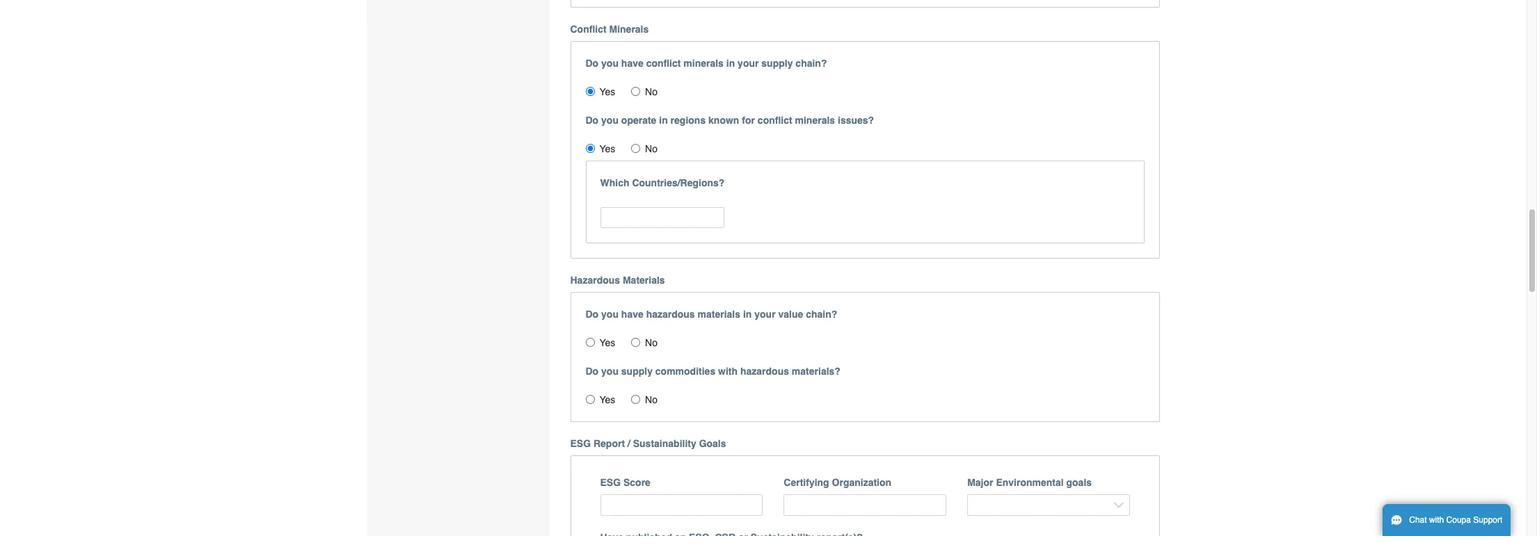 Task type: describe. For each thing, give the bounding box(es) containing it.
your for value
[[755, 309, 776, 320]]

commodities
[[656, 366, 716, 377]]

have for hazardous
[[621, 309, 644, 320]]

1 vertical spatial supply
[[621, 366, 653, 377]]

you for do you supply commodities with hazardous materials?
[[601, 366, 619, 377]]

you for do you have hazardous materials in your value chain?
[[601, 309, 619, 320]]

no for in
[[645, 143, 658, 154]]

you for do you have conflict minerals in your supply chain?
[[601, 58, 619, 69]]

goals
[[699, 439, 726, 450]]

1 horizontal spatial supply
[[762, 58, 793, 69]]

report
[[594, 439, 625, 450]]

do for do you have conflict minerals in your supply chain?
[[586, 58, 599, 69]]

conflict minerals
[[570, 23, 649, 35]]

hazardous
[[570, 275, 620, 286]]

yes for do you operate in regions known for conflict minerals issues?
[[600, 143, 616, 154]]

countries/regions?
[[632, 177, 725, 188]]

0 vertical spatial hazardous
[[646, 309, 695, 320]]

have for conflict
[[621, 58, 644, 69]]

support
[[1474, 516, 1503, 525]]

goals
[[1067, 478, 1092, 489]]

chat with coupa support
[[1410, 516, 1503, 525]]

chat with coupa support button
[[1383, 505, 1511, 537]]

you for do you operate in regions known for conflict minerals issues?
[[601, 115, 619, 126]]

0 vertical spatial conflict
[[646, 58, 681, 69]]

selected list box
[[595, 191, 730, 201]]

esg report / sustainability goals
[[570, 439, 726, 450]]

certifying organization
[[784, 478, 892, 489]]

materials?
[[792, 366, 841, 377]]

do you have hazardous materials in your value chain?
[[586, 309, 837, 320]]

operate
[[621, 115, 657, 126]]

do you supply commodities with hazardous materials?
[[586, 366, 841, 377]]

yes for do you supply commodities with hazardous materials?
[[600, 395, 616, 406]]

your for supply
[[738, 58, 759, 69]]

in for hazardous materials
[[743, 309, 752, 320]]

regions
[[671, 115, 706, 126]]

1 vertical spatial conflict
[[758, 115, 792, 126]]

which
[[600, 177, 630, 188]]

/
[[628, 439, 630, 450]]

score
[[624, 478, 651, 489]]

1 horizontal spatial hazardous
[[741, 366, 789, 377]]

do for do you operate in regions known for conflict minerals issues?
[[586, 115, 599, 126]]

chat
[[1410, 516, 1427, 525]]

1 vertical spatial minerals
[[795, 115, 835, 126]]



Task type: locate. For each thing, give the bounding box(es) containing it.
certifying
[[784, 478, 829, 489]]

3 yes from the top
[[600, 338, 616, 349]]

esg for esg score
[[600, 478, 621, 489]]

no for conflict
[[645, 86, 658, 97]]

environmental
[[996, 478, 1064, 489]]

materials
[[623, 275, 665, 286]]

2 vertical spatial in
[[743, 309, 752, 320]]

do you operate in regions known for conflict minerals issues?
[[586, 115, 874, 126]]

1 horizontal spatial esg
[[600, 478, 621, 489]]

1 horizontal spatial minerals
[[795, 115, 835, 126]]

None field
[[600, 207, 725, 228]]

yes
[[600, 86, 616, 97], [600, 143, 616, 154], [600, 338, 616, 349], [600, 395, 616, 406]]

no up esg report / sustainability goals
[[645, 395, 658, 406]]

no up commodities
[[645, 338, 658, 349]]

yes for do you have conflict minerals in your supply chain?
[[600, 86, 616, 97]]

no for commodities
[[645, 395, 658, 406]]

2 do from the top
[[586, 115, 599, 126]]

with right commodities
[[718, 366, 738, 377]]

in right materials
[[743, 309, 752, 320]]

1 vertical spatial with
[[1430, 516, 1444, 525]]

yes up the which
[[600, 143, 616, 154]]

do you have conflict minerals in your supply chain?
[[586, 58, 827, 69]]

0 vertical spatial chain?
[[796, 58, 827, 69]]

esg left report
[[570, 439, 591, 450]]

conflict right "for"
[[758, 115, 792, 126]]

1 vertical spatial esg
[[600, 478, 621, 489]]

major
[[968, 478, 994, 489]]

minerals
[[609, 23, 649, 35]]

with
[[718, 366, 738, 377], [1430, 516, 1444, 525]]

major environmental goals
[[968, 478, 1092, 489]]

1 have from the top
[[621, 58, 644, 69]]

esg
[[570, 439, 591, 450], [600, 478, 621, 489]]

1 you from the top
[[601, 58, 619, 69]]

have
[[621, 58, 644, 69], [621, 309, 644, 320]]

no for hazardous
[[645, 338, 658, 349]]

chain? for do you have conflict minerals in your supply chain?
[[796, 58, 827, 69]]

yes for do you have hazardous materials in your value chain?
[[600, 338, 616, 349]]

0 horizontal spatial with
[[718, 366, 738, 377]]

value
[[778, 309, 803, 320]]

Certifying Organization text field
[[784, 495, 947, 516]]

None radio
[[586, 87, 595, 96], [586, 144, 595, 153], [586, 338, 595, 347], [586, 396, 595, 405], [631, 396, 640, 405], [586, 87, 595, 96], [586, 144, 595, 153], [586, 338, 595, 347], [586, 396, 595, 405], [631, 396, 640, 405]]

conflict
[[646, 58, 681, 69], [758, 115, 792, 126]]

None radio
[[631, 87, 640, 96], [631, 144, 640, 153], [631, 338, 640, 347], [631, 87, 640, 96], [631, 144, 640, 153], [631, 338, 640, 347]]

1 horizontal spatial with
[[1430, 516, 1444, 525]]

2 horizontal spatial in
[[743, 309, 752, 320]]

supply
[[762, 58, 793, 69], [621, 366, 653, 377]]

with inside button
[[1430, 516, 1444, 525]]

3 you from the top
[[601, 309, 619, 320]]

chain? for do you have hazardous materials in your value chain?
[[806, 309, 837, 320]]

your
[[738, 58, 759, 69], [755, 309, 776, 320]]

4 no from the top
[[645, 395, 658, 406]]

0 horizontal spatial supply
[[621, 366, 653, 377]]

3 do from the top
[[586, 309, 599, 320]]

0 horizontal spatial minerals
[[684, 58, 724, 69]]

no
[[645, 86, 658, 97], [645, 143, 658, 154], [645, 338, 658, 349], [645, 395, 658, 406]]

0 horizontal spatial conflict
[[646, 58, 681, 69]]

4 yes from the top
[[600, 395, 616, 406]]

have down minerals
[[621, 58, 644, 69]]

1 horizontal spatial in
[[726, 58, 735, 69]]

known
[[709, 115, 739, 126]]

1 do from the top
[[586, 58, 599, 69]]

yes up report
[[600, 395, 616, 406]]

4 you from the top
[[601, 366, 619, 377]]

in right operate on the left
[[659, 115, 668, 126]]

0 vertical spatial have
[[621, 58, 644, 69]]

conflict
[[570, 23, 607, 35]]

materials
[[698, 309, 741, 320]]

for
[[742, 115, 755, 126]]

2 no from the top
[[645, 143, 658, 154]]

hazardous down materials
[[646, 309, 695, 320]]

with right chat
[[1430, 516, 1444, 525]]

ESG Score text field
[[600, 495, 763, 516]]

hazardous
[[646, 309, 695, 320], [741, 366, 789, 377]]

2 yes from the top
[[600, 143, 616, 154]]

esg score
[[600, 478, 651, 489]]

hazardous left materials?
[[741, 366, 789, 377]]

0 vertical spatial esg
[[570, 439, 591, 450]]

do
[[586, 58, 599, 69], [586, 115, 599, 126], [586, 309, 599, 320], [586, 366, 599, 377]]

have down materials
[[621, 309, 644, 320]]

esg left score
[[600, 478, 621, 489]]

0 vertical spatial in
[[726, 58, 735, 69]]

2 you from the top
[[601, 115, 619, 126]]

yes down hazardous materials
[[600, 338, 616, 349]]

in
[[726, 58, 735, 69], [659, 115, 668, 126], [743, 309, 752, 320]]

1 vertical spatial your
[[755, 309, 776, 320]]

3 no from the top
[[645, 338, 658, 349]]

1 vertical spatial have
[[621, 309, 644, 320]]

0 vertical spatial your
[[738, 58, 759, 69]]

0 horizontal spatial esg
[[570, 439, 591, 450]]

in up do you operate in regions known for conflict minerals issues?
[[726, 58, 735, 69]]

coupa
[[1447, 516, 1471, 525]]

minerals
[[684, 58, 724, 69], [795, 115, 835, 126]]

which countries/regions?
[[600, 177, 725, 188]]

hazardous materials
[[570, 275, 665, 286]]

no down operate on the left
[[645, 143, 658, 154]]

do for do you have hazardous materials in your value chain?
[[586, 309, 599, 320]]

organization
[[832, 478, 892, 489]]

conflict down minerals
[[646, 58, 681, 69]]

chain?
[[796, 58, 827, 69], [806, 309, 837, 320]]

do for do you supply commodities with hazardous materials?
[[586, 366, 599, 377]]

no up operate on the left
[[645, 86, 658, 97]]

minerals up regions
[[684, 58, 724, 69]]

sustainability
[[633, 439, 697, 450]]

0 vertical spatial minerals
[[684, 58, 724, 69]]

1 vertical spatial in
[[659, 115, 668, 126]]

1 vertical spatial hazardous
[[741, 366, 789, 377]]

1 yes from the top
[[600, 86, 616, 97]]

you
[[601, 58, 619, 69], [601, 115, 619, 126], [601, 309, 619, 320], [601, 366, 619, 377]]

1 vertical spatial chain?
[[806, 309, 837, 320]]

1 no from the top
[[645, 86, 658, 97]]

0 horizontal spatial hazardous
[[646, 309, 695, 320]]

your left the value
[[755, 309, 776, 320]]

0 horizontal spatial in
[[659, 115, 668, 126]]

yes down conflict minerals
[[600, 86, 616, 97]]

esg for esg report / sustainability goals
[[570, 439, 591, 450]]

minerals left issues?
[[795, 115, 835, 126]]

0 vertical spatial with
[[718, 366, 738, 377]]

your up "for"
[[738, 58, 759, 69]]

in for conflict minerals
[[726, 58, 735, 69]]

issues?
[[838, 115, 874, 126]]

1 horizontal spatial conflict
[[758, 115, 792, 126]]

4 do from the top
[[586, 366, 599, 377]]

0 vertical spatial supply
[[762, 58, 793, 69]]

2 have from the top
[[621, 309, 644, 320]]



Task type: vqa. For each thing, say whether or not it's contained in the screenshot.
the topmost conflict
yes



